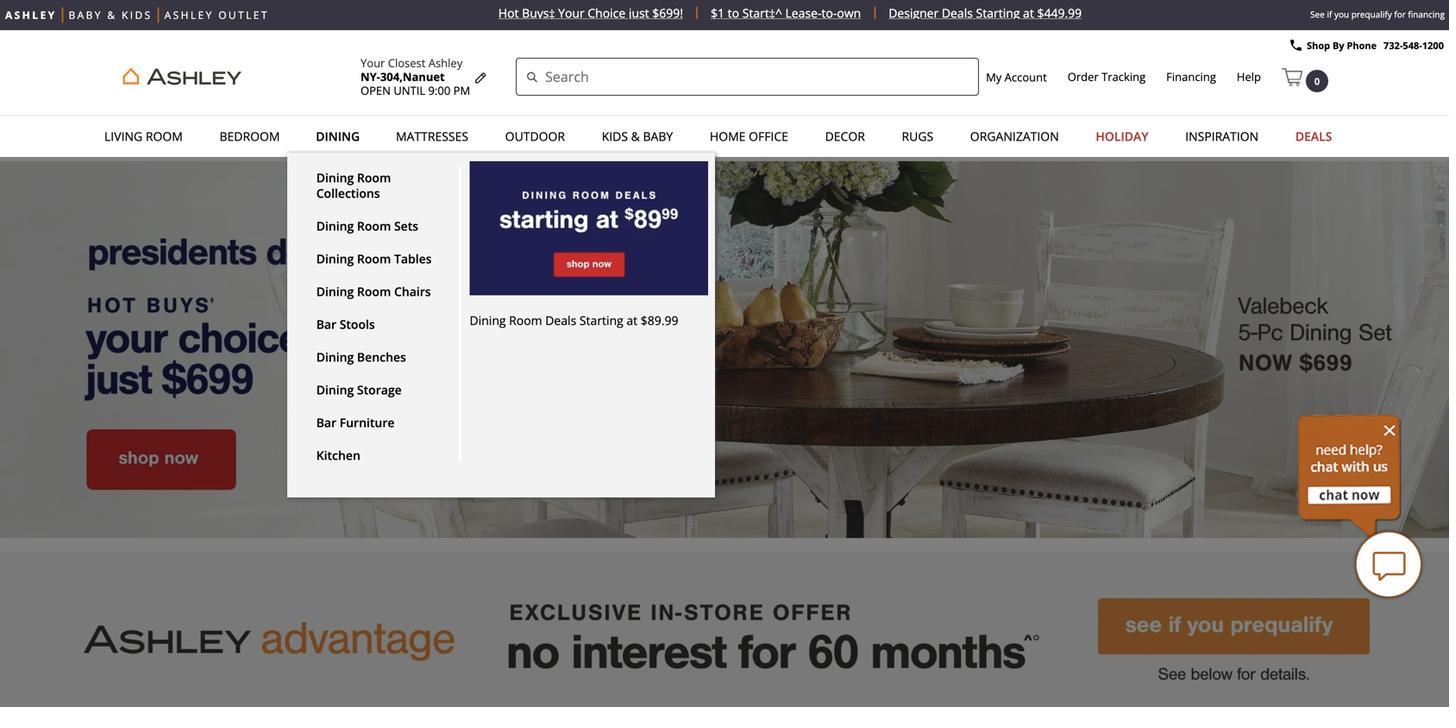 Task type: locate. For each thing, give the bounding box(es) containing it.
living
[[104, 128, 143, 145]]

open until 9:00 pm
[[361, 83, 470, 98]]

dining room chairs
[[316, 283, 431, 300]]

deals
[[942, 5, 973, 21], [1296, 128, 1333, 145], [546, 312, 577, 329]]

dining for dining benches
[[316, 349, 354, 365]]

banner containing living room
[[0, 30, 1450, 498]]

lease-
[[786, 5, 822, 21]]

2 bar from the top
[[316, 415, 337, 431]]

1 vertical spatial ashley
[[429, 55, 463, 71]]

home office
[[710, 128, 789, 145]]

ashley link
[[5, 7, 56, 23]]

stools
[[340, 316, 375, 333]]

9:00
[[428, 83, 451, 98]]

ashley inside your closest ashley ny-304,nanuet
[[429, 55, 463, 71]]

bar furniture
[[316, 415, 395, 431]]

ashley right kids
[[164, 8, 214, 22]]

living room
[[104, 128, 183, 145]]

outdoor link
[[500, 120, 570, 153]]

decor
[[825, 128, 865, 145]]

shop
[[1307, 39, 1331, 52]]

0 horizontal spatial at
[[627, 312, 638, 329]]

room for dining room chairs
[[357, 283, 391, 300]]

0 horizontal spatial &
[[107, 8, 117, 22]]

1 vertical spatial deals
[[1296, 128, 1333, 145]]

starting
[[976, 5, 1020, 21], [580, 312, 624, 329]]

tracking
[[1102, 69, 1146, 85]]

mattresses
[[396, 128, 469, 145]]

&
[[107, 8, 117, 22], [631, 128, 640, 145]]

bar left stools
[[316, 316, 337, 333]]

hot buys‡ your choice just $699!
[[499, 5, 683, 21]]

0 horizontal spatial your
[[361, 55, 385, 71]]

ashley
[[5, 8, 56, 22]]

help
[[1237, 69, 1262, 85]]

548-
[[1403, 39, 1423, 52]]

phone
[[1347, 39, 1377, 52]]

your right buys‡
[[558, 5, 585, 21]]

dining room chairs link
[[316, 283, 457, 300]]

$89.99
[[641, 312, 679, 329]]

pm
[[454, 83, 470, 98]]

closest
[[388, 55, 426, 71]]

dialogue message for liveperson image
[[1299, 415, 1402, 539]]

your up open
[[361, 55, 385, 71]]

1 bar from the top
[[316, 316, 337, 333]]

dining for dining room tables
[[316, 251, 354, 267]]

benches
[[357, 349, 406, 365]]

& for baby
[[107, 8, 117, 22]]

dining for dining room deals starting at $89.99
[[470, 312, 506, 329]]

room for dining room tables
[[357, 251, 391, 267]]

0
[[1315, 75, 1320, 88]]

dining room sets
[[316, 218, 419, 234]]

1 horizontal spatial &
[[631, 128, 640, 145]]

organization link
[[965, 120, 1065, 153]]

ashley's presidents day sale image
[[0, 161, 1450, 538]]

0 vertical spatial deals
[[942, 5, 973, 21]]

rugs link
[[897, 120, 939, 153]]

1 horizontal spatial ashley
[[429, 55, 463, 71]]

ashley
[[164, 8, 214, 22], [429, 55, 463, 71]]

bar furniture link
[[316, 415, 457, 431]]

baby & kids
[[69, 8, 152, 22]]

at left $89.99
[[627, 312, 638, 329]]

at left "$449.99"
[[1023, 5, 1034, 21]]

ashley outlet
[[164, 8, 269, 22]]

bedroom link
[[214, 120, 285, 153]]

shop by phone 732-548-1200
[[1307, 39, 1444, 52]]

my
[[986, 69, 1002, 85]]

kitchen link
[[316, 447, 457, 464]]

ashley image
[[116, 65, 249, 88]]

if
[[1328, 9, 1333, 20]]

holiday link
[[1091, 120, 1154, 153]]

0 vertical spatial &
[[107, 8, 117, 22]]

dining storage link
[[316, 382, 457, 398]]

to
[[728, 5, 740, 21]]

financing
[[1167, 69, 1217, 85]]

your
[[558, 5, 585, 21], [361, 55, 385, 71]]

1 horizontal spatial deals
[[942, 5, 973, 21]]

ashley up 9:00
[[429, 55, 463, 71]]

room inside dining room collections
[[357, 170, 391, 186]]

1 vertical spatial &
[[631, 128, 640, 145]]

1 vertical spatial bar
[[316, 415, 337, 431]]

organization
[[971, 128, 1059, 145]]

prequalify
[[1352, 9, 1393, 20]]

outdoor
[[505, 128, 565, 145]]

dining room sets link
[[316, 218, 457, 234]]

starting left "$449.99"
[[976, 5, 1020, 21]]

1 vertical spatial your
[[361, 55, 385, 71]]

bar up kitchen
[[316, 415, 337, 431]]

732-
[[1384, 39, 1403, 52]]

collections
[[316, 185, 380, 201]]

dining room deals starting at $89.99
[[470, 312, 679, 329]]

hot buys‡ your choice just $699! link
[[486, 5, 698, 21]]

dining room collections link
[[316, 170, 457, 201]]

designer
[[889, 5, 939, 21]]

hot
[[499, 5, 519, 21]]

& for kids
[[631, 128, 640, 145]]

0 horizontal spatial deals
[[546, 312, 577, 329]]

bar stools link
[[316, 316, 457, 333]]

inspiration link
[[1181, 120, 1264, 153]]

tables
[[394, 251, 432, 267]]

1 horizontal spatial starting
[[976, 5, 1020, 21]]

at
[[1023, 5, 1034, 21], [627, 312, 638, 329]]

1 vertical spatial at
[[627, 312, 638, 329]]

dining for dining room sets
[[316, 218, 354, 234]]

0 vertical spatial bar
[[316, 316, 337, 333]]

change location image
[[474, 71, 488, 85]]

bar
[[316, 316, 337, 333], [316, 415, 337, 431]]

ashley outlet link
[[164, 7, 269, 23]]

2 vertical spatial deals
[[546, 312, 577, 329]]

dining link
[[312, 120, 364, 153]]

1 horizontal spatial your
[[558, 5, 585, 21]]

2 horizontal spatial deals
[[1296, 128, 1333, 145]]

banner
[[0, 30, 1450, 498]]

304,nanuet
[[380, 69, 445, 85]]

0 horizontal spatial ashley
[[164, 8, 214, 22]]

help link
[[1237, 69, 1262, 85]]

main content
[[0, 161, 1450, 708]]

& left kids
[[107, 8, 117, 22]]

storage
[[357, 382, 402, 398]]

1 horizontal spatial at
[[1023, 5, 1034, 21]]

bar for bar furniture
[[316, 415, 337, 431]]

dining room tables
[[316, 251, 432, 267]]

my account
[[986, 69, 1047, 85]]

None search field
[[516, 58, 979, 96]]

room for dining room collections
[[357, 170, 391, 186]]

0 vertical spatial your
[[558, 5, 585, 21]]

dining inside dining room collections
[[316, 170, 354, 186]]

choice
[[588, 5, 626, 21]]

ashley's special financing image
[[0, 552, 1450, 708]]

to-
[[822, 5, 837, 21]]

room
[[146, 128, 183, 145], [357, 170, 391, 186], [357, 218, 391, 234], [357, 251, 391, 267], [357, 283, 391, 300], [509, 312, 542, 329]]

0 horizontal spatial starting
[[580, 312, 624, 329]]

room inside "link"
[[146, 128, 183, 145]]

dining for dining room chairs
[[316, 283, 354, 300]]

starting left $89.99
[[580, 312, 624, 329]]

& right kids
[[631, 128, 640, 145]]

kids
[[602, 128, 628, 145]]



Task type: vqa. For each thing, say whether or not it's contained in the screenshot.
"&" inside Kids & Baby link
yes



Task type: describe. For each thing, give the bounding box(es) containing it.
my account link
[[986, 69, 1047, 85]]

see if you prequalify for financing link
[[1307, 0, 1450, 29]]

until
[[394, 83, 426, 98]]

buys‡
[[522, 5, 555, 21]]

kitchen
[[316, 447, 361, 464]]

dining benches link
[[316, 349, 457, 365]]

0 vertical spatial ashley
[[164, 8, 214, 22]]

financing link
[[1167, 69, 1217, 85]]

designer deals starting at $449.99
[[889, 5, 1082, 21]]

order tracking link
[[1068, 69, 1146, 85]]

0 link
[[1282, 61, 1329, 92]]

none search field inside banner
[[516, 58, 979, 96]]

0 vertical spatial at
[[1023, 5, 1034, 21]]

kids & baby link
[[597, 120, 678, 153]]

dining image
[[470, 161, 708, 296]]

decor link
[[820, 120, 871, 153]]

1200
[[1423, 39, 1444, 52]]

kids & baby
[[602, 128, 673, 145]]

mattresses link
[[391, 120, 474, 153]]

$1
[[711, 5, 725, 21]]

by
[[1333, 39, 1345, 52]]

sets
[[394, 218, 419, 234]]

you
[[1335, 9, 1350, 20]]

home
[[710, 128, 746, 145]]

kids
[[122, 8, 152, 22]]

room for dining room sets
[[357, 218, 391, 234]]

1 vertical spatial starting
[[580, 312, 624, 329]]

living room link
[[99, 120, 188, 153]]

0 vertical spatial starting
[[976, 5, 1020, 21]]

bar stools
[[316, 316, 375, 333]]

deals link
[[1291, 120, 1338, 153]]

order
[[1068, 69, 1099, 85]]

732-548-1200 link
[[1384, 39, 1444, 52]]

rugs
[[902, 128, 934, 145]]

chairs
[[394, 283, 431, 300]]

dining room deals starting at $89.99 link
[[470, 304, 706, 337]]

search image
[[526, 70, 539, 87]]

holiday
[[1096, 128, 1149, 145]]

baby
[[643, 128, 673, 145]]

chat bubble mobile view image
[[1355, 531, 1424, 600]]

financing
[[1409, 9, 1445, 20]]

dining storage
[[316, 382, 402, 398]]

home office link
[[705, 120, 794, 153]]

own
[[837, 5, 861, 21]]

your closest ashley ny-304,nanuet
[[361, 55, 463, 85]]

dining room collections
[[316, 170, 391, 201]]

room for living room
[[146, 128, 183, 145]]

$1 to start‡^ lease-to-own link
[[698, 5, 876, 21]]

just
[[629, 5, 649, 21]]

designer deals starting at $449.99 link
[[876, 5, 1095, 21]]

dining for dining room collections
[[316, 170, 354, 186]]

your inside your closest ashley ny-304,nanuet
[[361, 55, 385, 71]]

dining for dining storage
[[316, 382, 354, 398]]

inspiration
[[1186, 128, 1259, 145]]

order tracking
[[1068, 69, 1146, 85]]

outlet
[[218, 8, 269, 22]]

$699!
[[653, 5, 683, 21]]

see if you prequalify for financing
[[1311, 9, 1445, 20]]

furniture
[[340, 415, 395, 431]]

room for dining room deals starting at $89.99
[[509, 312, 542, 329]]

office
[[749, 128, 789, 145]]

bedroom
[[220, 128, 280, 145]]

dining benches
[[316, 349, 406, 365]]

bar for bar stools
[[316, 316, 337, 333]]

at inside "dining room deals starting at $89.99" link
[[627, 312, 638, 329]]

$1 to start‡^ lease-to-own
[[711, 5, 861, 21]]

baby & kids link
[[69, 7, 152, 23]]

dining for dining
[[316, 128, 360, 145]]

for
[[1395, 9, 1406, 20]]



